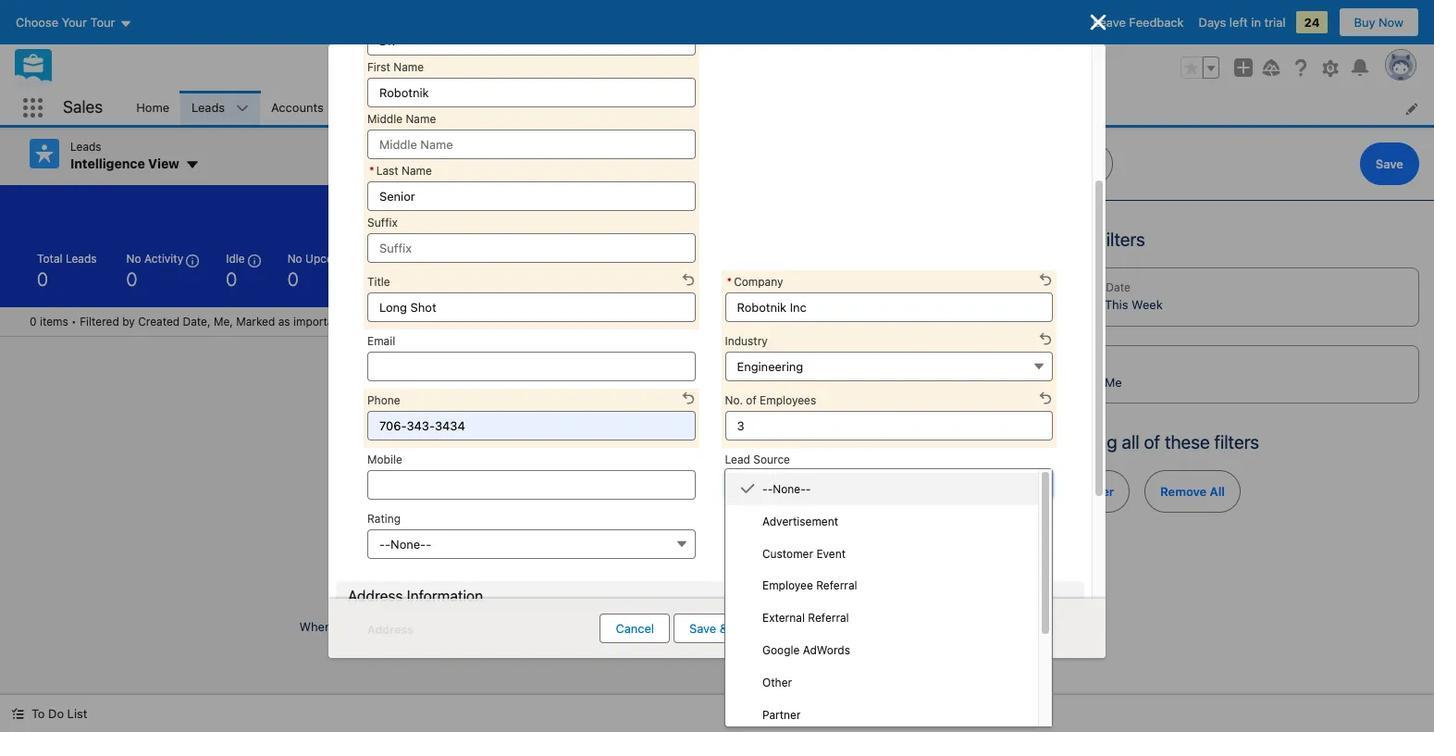 Task type: locate. For each thing, give the bounding box(es) containing it.
accounts link
[[260, 91, 335, 125]]

1 vertical spatial group
[[909, 196, 998, 222]]

equals left this
[[1062, 297, 1098, 312]]

2 upcoming from the left
[[560, 251, 614, 265]]

0 horizontal spatial of
[[746, 393, 757, 407]]

1 vertical spatial cancel
[[616, 621, 654, 636]]

of right all
[[1144, 431, 1161, 453]]

leads up want
[[510, 589, 559, 610]]

--none-- for --none-- button
[[379, 536, 432, 551]]

here.
[[699, 619, 728, 634]]

customer event
[[763, 547, 846, 560]]

none- down source in the bottom right of the page
[[748, 477, 784, 492]]

dr.
[[379, 33, 395, 48]]

--none-- for lead source, --none-- button
[[737, 477, 789, 492]]

advertisement
[[763, 514, 839, 528]]

remove all button
[[1145, 470, 1241, 513]]

due
[[475, 251, 496, 265]]

0 vertical spatial referral
[[816, 579, 858, 593]]

leads up intelligence
[[70, 140, 101, 154]]

address down address information
[[367, 622, 414, 636]]

save
[[1376, 156, 1404, 171], [690, 621, 717, 636], [792, 621, 819, 636]]

search...
[[540, 60, 589, 75]]

1 vertical spatial save button
[[776, 614, 834, 643]]

none- inside --none-- button
[[391, 536, 426, 551]]

leads right total
[[66, 251, 97, 265]]

city
[[406, 314, 427, 328]]

intelligence
[[70, 155, 145, 171]]

equals down owner
[[1062, 374, 1098, 389]]

2 equals from the top
[[1062, 374, 1098, 389]]

save & new
[[690, 621, 757, 636]]

1 horizontal spatial save button
[[1360, 143, 1420, 185]]

no for important
[[399, 589, 422, 610]]

intelligence view
[[70, 155, 179, 171]]

* left 'last'
[[369, 163, 375, 177]]

1 horizontal spatial cancel button
[[1042, 143, 1114, 185]]

-
[[398, 314, 403, 328], [737, 477, 743, 492], [743, 477, 748, 492], [784, 477, 789, 492], [763, 482, 768, 496], [768, 482, 773, 496], [806, 482, 811, 496], [379, 536, 385, 551], [385, 536, 391, 551], [426, 536, 432, 551]]

none-
[[748, 477, 784, 492], [773, 482, 806, 496], [391, 536, 426, 551]]

Mobile text field
[[367, 470, 696, 499]]

now
[[1379, 15, 1404, 30]]

0 horizontal spatial text default image
[[11, 707, 24, 720]]

created for created
[[653, 203, 688, 214]]

referral up adwords
[[808, 611, 849, 625]]

0 vertical spatial group
[[1181, 56, 1220, 79]]

save button
[[1360, 143, 1420, 185], [776, 614, 834, 643]]

0 vertical spatial *
[[369, 163, 375, 177]]

cancel up saved
[[1058, 156, 1098, 171]]

0 horizontal spatial group
[[909, 196, 998, 222]]

1 horizontal spatial save
[[792, 621, 819, 636]]

leads
[[192, 100, 225, 115], [70, 140, 101, 154], [66, 251, 97, 265], [510, 589, 559, 610]]

calendar link
[[579, 91, 651, 125]]

1 vertical spatial overdue
[[351, 314, 395, 328]]

saved
[[1042, 229, 1092, 250]]

filters
[[1215, 431, 1260, 453]]

owner
[[1062, 358, 1096, 372]]

me
[[1105, 374, 1122, 389]]

text default image for --none--
[[740, 482, 755, 496]]

* left company
[[727, 274, 732, 288]]

opportunities list item
[[456, 91, 579, 125]]

first name
[[367, 60, 424, 74]]

items
[[40, 314, 68, 328]]

1 vertical spatial text default image
[[11, 707, 24, 720]]

no right idle
[[288, 251, 302, 265]]

1 horizontal spatial you
[[506, 619, 526, 634]]

1 equals from the top
[[1062, 297, 1098, 312]]

group
[[1181, 56, 1220, 79], [909, 196, 998, 222]]

text default image inside to do list button
[[11, 707, 24, 720]]

contacts
[[370, 100, 421, 115]]

24
[[1304, 15, 1320, 30]]

list
[[67, 706, 87, 721]]

None text field
[[725, 292, 1053, 322]]

0 vertical spatial address
[[348, 587, 403, 604]]

no for activity
[[126, 251, 141, 265]]

calendar
[[590, 100, 640, 115]]

buy now button
[[1339, 7, 1420, 37]]

Suffix text field
[[367, 233, 696, 262]]

1 vertical spatial of
[[1144, 431, 1161, 453]]

remove all
[[1161, 484, 1225, 499]]

cancel button down show
[[600, 614, 670, 643]]

2 horizontal spatial save
[[1376, 156, 1404, 171]]

customer
[[763, 547, 814, 560]]

no inside no important leads to show when you mark important leads that you want to track, you'll find them here.
[[399, 589, 422, 610]]

list
[[125, 91, 1435, 125]]

last
[[376, 163, 399, 177]]

0 horizontal spatial *
[[369, 163, 375, 177]]

1 horizontal spatial text default image
[[740, 482, 755, 496]]

cancel button
[[1042, 143, 1114, 185], [600, 614, 670, 643]]

* last name
[[369, 163, 432, 177]]

adwords
[[803, 643, 851, 657]]

upcoming right the today
[[560, 251, 614, 265]]

1 vertical spatial address
[[367, 622, 414, 636]]

leads right home
[[192, 100, 225, 115]]

0 down no activity
[[126, 268, 137, 289]]

2 horizontal spatial created
[[1062, 280, 1103, 294]]

text default image for to do list
[[11, 707, 24, 720]]

0 vertical spatial equals
[[1062, 297, 1098, 312]]

2 you from the left
[[506, 619, 526, 634]]

none- for --none-- button
[[391, 536, 426, 551]]

--none-- down the lead source
[[737, 477, 789, 492]]

cancel for topmost cancel button
[[1058, 156, 1098, 171]]

cancel button up saved
[[1042, 143, 1114, 185]]

equals inside owner equals me
[[1062, 374, 1098, 389]]

1 horizontal spatial upcoming
[[560, 251, 614, 265]]

0 vertical spatial overdue
[[401, 251, 446, 265]]

0 horizontal spatial upcoming
[[305, 251, 359, 265]]

0 down total
[[37, 268, 48, 289]]

text default image down the lead source
[[740, 482, 755, 496]]

of
[[746, 393, 757, 407], [1144, 431, 1161, 453]]

1 vertical spatial created
[[1062, 280, 1103, 294]]

name right 'last'
[[402, 163, 432, 177]]

Phone text field
[[367, 410, 696, 440]]

text default image left to
[[11, 707, 24, 720]]

0 vertical spatial of
[[746, 393, 757, 407]]

days
[[1199, 15, 1227, 30]]

none- up advertisement
[[773, 482, 806, 496]]

equals
[[1062, 297, 1098, 312], [1062, 374, 1098, 389]]

Rating button
[[367, 529, 696, 559]]

cancel for left cancel button
[[616, 621, 654, 636]]

no upcoming
[[288, 251, 359, 265]]

that
[[481, 619, 503, 634]]

0 inside due today 0
[[475, 268, 487, 289]]

1 vertical spatial *
[[727, 274, 732, 288]]

of right the no.
[[746, 393, 757, 407]]

0 left "items"
[[30, 314, 37, 328]]

0 items • filtered by created date, me, marked as important, overdue - city status
[[30, 314, 427, 328]]

leads
[[448, 619, 477, 634]]

--none-- option
[[726, 473, 1038, 505]]

engineering
[[737, 359, 804, 373]]

saved filters
[[1042, 229, 1146, 250]]

referral down event
[[816, 579, 858, 593]]

inverse image
[[1087, 11, 1110, 33]]

track,
[[575, 619, 607, 634]]

Middle Name text field
[[367, 129, 696, 159]]

overdue inside key performance indicators group
[[401, 251, 446, 265]]

0 horizontal spatial you
[[335, 619, 355, 634]]

0 right the title
[[401, 268, 412, 289]]

No. of Employees text field
[[725, 410, 1053, 440]]

1 horizontal spatial group
[[1181, 56, 1220, 79]]

name right middle
[[406, 112, 436, 125]]

overdue up email
[[351, 314, 395, 328]]

by
[[122, 314, 135, 328]]

cancel down show
[[616, 621, 654, 636]]

--none-- down rating
[[379, 536, 432, 551]]

name right first
[[394, 60, 424, 74]]

created inside created date equals this week
[[1062, 280, 1103, 294]]

accounts
[[271, 100, 324, 115]]

important
[[390, 619, 444, 634]]

1 you from the left
[[335, 619, 355, 634]]

accounts list item
[[260, 91, 359, 125]]

external referral
[[763, 611, 849, 625]]

0 horizontal spatial save
[[690, 621, 717, 636]]

1 horizontal spatial no
[[288, 251, 302, 265]]

home
[[136, 100, 169, 115]]

event
[[817, 547, 846, 560]]

to right want
[[560, 619, 571, 634]]

add filter
[[1058, 484, 1114, 499]]

to do list
[[31, 706, 87, 721]]

address up mark
[[348, 587, 403, 604]]

0 horizontal spatial no
[[126, 251, 141, 265]]

cancel
[[1058, 156, 1098, 171], [616, 621, 654, 636]]

you
[[335, 619, 355, 634], [506, 619, 526, 634]]

upcoming up 'important,'
[[305, 251, 359, 265]]

0 down due
[[475, 268, 487, 289]]

industry
[[725, 334, 768, 348]]

0 vertical spatial text default image
[[740, 482, 755, 496]]

1 horizontal spatial overdue
[[401, 251, 446, 265]]

1 horizontal spatial cancel
[[1058, 156, 1098, 171]]

no left the activity on the top left of the page
[[126, 251, 141, 265]]

overdue left due
[[401, 251, 446, 265]]

leads link
[[181, 91, 236, 125]]

no for upcoming
[[288, 251, 302, 265]]

list box containing --none--
[[725, 468, 1053, 731]]

leads inside list item
[[192, 100, 225, 115]]

1 vertical spatial name
[[406, 112, 436, 125]]

0 horizontal spatial cancel
[[616, 621, 654, 636]]

you left mark
[[335, 619, 355, 634]]

2 vertical spatial created
[[138, 314, 180, 328]]

upcoming
[[305, 251, 359, 265], [560, 251, 614, 265]]

feedback
[[1129, 15, 1184, 30]]

0 vertical spatial to
[[563, 589, 579, 610]]

1 horizontal spatial *
[[727, 274, 732, 288]]

you right that
[[506, 619, 526, 634]]

0 vertical spatial cancel
[[1058, 156, 1098, 171]]

text default image
[[740, 482, 755, 496], [11, 707, 24, 720]]

no important leads to show when you mark important leads that you want to track, you'll find them here.
[[299, 589, 728, 634]]

no up important
[[399, 589, 422, 610]]

1 vertical spatial referral
[[808, 611, 849, 625]]

2 horizontal spatial no
[[399, 589, 422, 610]]

0 up title text box
[[560, 268, 571, 289]]

0 vertical spatial created
[[653, 203, 688, 214]]

0 horizontal spatial save button
[[776, 614, 834, 643]]

0 horizontal spatial overdue
[[351, 314, 395, 328]]

to up "track,"
[[563, 589, 579, 610]]

1 upcoming from the left
[[305, 251, 359, 265]]

1 vertical spatial equals
[[1062, 374, 1098, 389]]

1 horizontal spatial created
[[653, 203, 688, 214]]

text default image inside --none-- "option"
[[740, 482, 755, 496]]

when
[[299, 619, 332, 634]]

* for * company
[[727, 274, 732, 288]]

&
[[720, 621, 728, 636]]

created
[[653, 203, 688, 214], [1062, 280, 1103, 294], [138, 314, 180, 328]]

list box
[[725, 468, 1053, 731]]

--none-- down source in the bottom right of the page
[[763, 482, 811, 496]]

none- down rating
[[391, 536, 426, 551]]

all
[[1210, 484, 1225, 499]]

do
[[48, 706, 64, 721]]

trial
[[1265, 15, 1286, 30]]

1 vertical spatial cancel button
[[600, 614, 670, 643]]

none- inside lead source, --none-- button
[[748, 477, 784, 492]]

0 vertical spatial name
[[394, 60, 424, 74]]

to
[[563, 589, 579, 610], [560, 619, 571, 634]]

add filter button
[[1042, 470, 1130, 513]]



Task type: describe. For each thing, give the bounding box(es) containing it.
to do list button
[[0, 695, 98, 732]]

to
[[31, 706, 45, 721]]

home link
[[125, 91, 181, 125]]

name for first name
[[394, 60, 424, 74]]

as
[[278, 314, 290, 328]]

left
[[1230, 15, 1248, 30]]

0 vertical spatial save button
[[1360, 143, 1420, 185]]

opportunities link
[[456, 91, 555, 125]]

company
[[734, 274, 783, 288]]

show
[[584, 589, 629, 610]]

0 items • filtered by created date, me, marked as important, overdue - city
[[30, 314, 427, 328]]

none- inside --none-- "option"
[[773, 482, 806, 496]]

this
[[1105, 297, 1129, 312]]

equals inside created date equals this week
[[1062, 297, 1098, 312]]

marked
[[236, 314, 275, 328]]

contacts list item
[[359, 91, 456, 125]]

created for created date equals this week
[[1062, 280, 1103, 294]]

created date equals this week
[[1062, 280, 1163, 312]]

buy now
[[1355, 15, 1404, 30]]

lead source
[[725, 452, 790, 466]]

middle name
[[367, 112, 436, 125]]

Last Name text field
[[367, 181, 696, 211]]

add
[[1058, 484, 1081, 499]]

First Name text field
[[367, 77, 696, 107]]

•
[[71, 314, 77, 328]]

source
[[754, 452, 790, 466]]

rating
[[367, 511, 401, 525]]

matching all of these filters
[[1042, 431, 1260, 453]]

information
[[407, 587, 483, 604]]

title
[[367, 274, 390, 288]]

referral for external referral
[[808, 611, 849, 625]]

Industry button
[[725, 351, 1053, 381]]

none- for lead source, --none-- button
[[748, 477, 784, 492]]

leave
[[1094, 15, 1126, 30]]

leads list item
[[181, 91, 260, 125]]

owner equals me
[[1062, 358, 1122, 389]]

partner
[[763, 708, 801, 722]]

filter
[[1084, 484, 1114, 499]]

external
[[763, 611, 805, 625]]

calendar list item
[[579, 91, 675, 125]]

address for address
[[367, 622, 414, 636]]

sales
[[63, 97, 103, 117]]

phone
[[367, 393, 400, 407]]

matching
[[1042, 431, 1118, 453]]

google
[[763, 643, 800, 657]]

overdue 0
[[401, 251, 446, 289]]

remove
[[1161, 484, 1207, 499]]

in
[[1252, 15, 1261, 30]]

leads inside no important leads to show when you mark important leads that you want to track, you'll find them here.
[[510, 589, 559, 610]]

leads inside total leads 0
[[66, 251, 97, 265]]

referral for employee referral
[[816, 579, 858, 593]]

all
[[1122, 431, 1140, 453]]

other
[[763, 676, 792, 689]]

you'll
[[610, 619, 640, 634]]

0 inside overdue 0
[[401, 268, 412, 289]]

today
[[499, 251, 531, 265]]

days left in trial
[[1199, 15, 1286, 30]]

date,
[[183, 314, 211, 328]]

address for address information
[[348, 587, 403, 604]]

important,
[[293, 314, 347, 328]]

1 horizontal spatial of
[[1144, 431, 1161, 453]]

no. of employees
[[725, 393, 816, 407]]

address information
[[348, 587, 483, 604]]

0 inside total leads 0
[[37, 268, 48, 289]]

find
[[643, 619, 664, 634]]

no activity
[[126, 251, 183, 265]]

middle
[[367, 112, 403, 125]]

leave feedback link
[[1094, 15, 1184, 30]]

date
[[1106, 280, 1131, 294]]

* for * last name
[[369, 163, 375, 177]]

view
[[148, 155, 179, 171]]

important
[[426, 589, 505, 610]]

2 vertical spatial name
[[402, 163, 432, 177]]

me,
[[214, 314, 233, 328]]

0 down idle
[[226, 268, 237, 289]]

buy
[[1355, 15, 1376, 30]]

first
[[367, 60, 390, 74]]

0 down "no upcoming" on the left of the page
[[288, 268, 299, 289]]

suffix
[[367, 215, 398, 229]]

contacts link
[[359, 91, 432, 125]]

Lead Source button
[[725, 470, 1053, 499]]

lead
[[725, 452, 750, 466]]

* company
[[727, 274, 783, 288]]

employee referral
[[763, 579, 858, 593]]

filters
[[1097, 229, 1146, 250]]

employee
[[763, 579, 813, 593]]

0 horizontal spatial cancel button
[[600, 614, 670, 643]]

them
[[668, 619, 696, 634]]

new
[[732, 621, 757, 636]]

Email text field
[[367, 351, 696, 381]]

save inside button
[[690, 621, 717, 636]]

Salutation, Dr. button
[[367, 25, 696, 55]]

week
[[1132, 297, 1163, 312]]

email
[[367, 334, 395, 348]]

key performance indicators group
[[0, 244, 1027, 307]]

idle
[[226, 251, 245, 265]]

0 vertical spatial cancel button
[[1042, 143, 1114, 185]]

--none-- inside "option"
[[763, 482, 811, 496]]

0 horizontal spatial created
[[138, 314, 180, 328]]

list containing home
[[125, 91, 1435, 125]]

1 vertical spatial to
[[560, 619, 571, 634]]

total leads 0
[[37, 251, 97, 289]]

filtered
[[80, 314, 119, 328]]

forecasts link
[[675, 91, 752, 125]]

Title text field
[[367, 292, 696, 322]]

name for middle name
[[406, 112, 436, 125]]



Task type: vqa. For each thing, say whether or not it's contained in the screenshot.
the bottommost "Overdue"
yes



